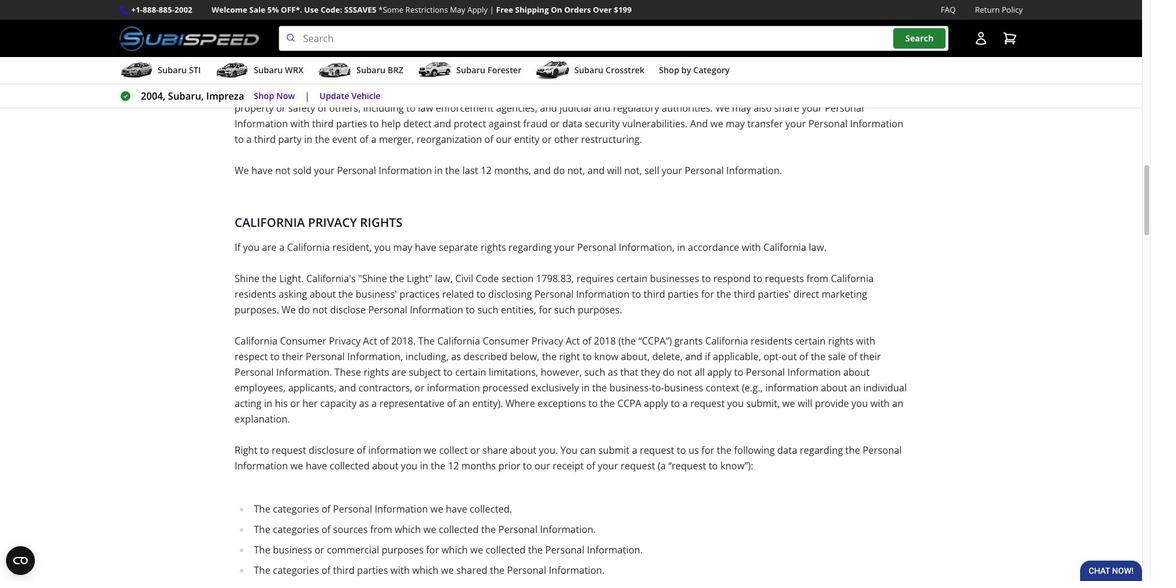 Task type: vqa. For each thing, say whether or not it's contained in the screenshot.
'a' inside the Right to request disclosure of information we collect or share about you. You can submit a request to us for the following data regarding the Personal Information we have collected about you in the 12 months prior to our receipt of your request (a "request to know"):
yes



Task type: locate. For each thing, give the bounding box(es) containing it.
3 subaru from the left
[[357, 64, 386, 76]]

may right sssave5
[[394, 0, 413, 4]]

categories for sources
[[273, 524, 319, 537]]

we down asking
[[282, 304, 296, 317]]

not inside california consumer privacy act of 2018. the california consumer privacy act of 2018 (the "ccpa") grants california residents certain rights with respect to their personal information, including, as described below, the right to know about, delete, and if applicable, opt-out of the sale of their personal information. these rights are subject to certain limitations, however, such as that they do not all apply to personal information about employees, applicants, and contractors, or information processed exclusively in the business-to-business context (e.g., information about an individual acting in his or her capacity as a representative of an entity). where exceptions to the ccpa apply to a request you submit, we will provide you with an explanation.
[[677, 366, 692, 379]]

information down right
[[235, 460, 288, 473]]

required up is
[[454, 70, 493, 84]]

code:
[[321, 4, 342, 15]]

"ccpa")
[[639, 335, 672, 348]]

2 not, from the left
[[625, 164, 642, 177]]

capacity
[[320, 397, 357, 411]]

help up merger,
[[381, 117, 401, 131]]

restrictions
[[406, 4, 448, 15]]

we inside 'to product manufacturers. we may share your personal information with product manufacturers in the event of a product recall in the interest of consumer safety.'
[[377, 0, 391, 4]]

2018.
[[391, 335, 416, 348]]

safety.
[[301, 7, 331, 20]]

data right following
[[778, 444, 798, 457]]

1 vertical spatial 12
[[448, 460, 459, 473]]

2 analytics from the left
[[610, 27, 649, 40]]

information left orders
[[507, 0, 561, 4]]

1 horizontal spatial residents
[[751, 335, 793, 348]]

may down *some
[[396, 27, 415, 40]]

which up 'purposes'
[[395, 524, 421, 537]]

| left free
[[490, 4, 494, 15]]

2 horizontal spatial that
[[696, 27, 714, 40]]

permitted
[[508, 70, 552, 84]]

1 horizontal spatial information
[[427, 382, 480, 395]]

or right his
[[290, 397, 300, 411]]

with down 'to product manufacturers. we may share your personal information with product manufacturers in the event of a product recall in the interest of consumer safety.'
[[565, 27, 585, 40]]

1 vertical spatial do
[[298, 304, 310, 317]]

0 horizontal spatial purposes.
[[235, 304, 279, 317]]

request,
[[235, 86, 272, 99]]

are down california
[[262, 241, 277, 254]]

their
[[282, 350, 303, 364], [860, 350, 881, 364]]

2 act from the left
[[566, 335, 580, 348]]

collected
[[330, 460, 370, 473], [439, 524, 479, 537], [486, 544, 526, 557]]

rights inside we may also share your personal information as required or permitted by law to comply with a subpoena or similar legal process or government request, or when we believe in good faith that disclosure is legally required or otherwise necessary to protect our rights and property or the rights, property or safety of others, including to law enforcement agencies, and judicial and regulatory authorities. we may also share your personal information with third parties to help detect and protect against fraud or data security vulnerabilities. and we may transfer your personal information to a third party in the event of a merger, reorganization of our entity or other restructuring.
[[743, 86, 768, 99]]

0 horizontal spatial business
[[273, 544, 312, 557]]

and
[[865, 27, 882, 40], [771, 86, 788, 99], [540, 102, 557, 115], [594, 102, 611, 115], [434, 117, 451, 131], [534, 164, 551, 177], [588, 164, 605, 177], [685, 350, 703, 364], [339, 382, 356, 395]]

1798.83,
[[536, 272, 574, 286]]

1 vertical spatial not
[[313, 304, 328, 317]]

light.
[[279, 272, 304, 286]]

about inside shine the light. california's "shine the light" law, civil code section 1798.83, requires certain businesses to respond to requests from california residents asking about the business' practices related to disclosing personal information to third parties for the third parties' direct marketing purposes. we do not disclose personal information to such entities, for such purposes.
[[310, 288, 336, 301]]

with down individual on the right bottom
[[871, 397, 890, 411]]

0 vertical spatial to
[[254, 0, 265, 4]]

practices
[[400, 288, 440, 301]]

analytics down $199
[[610, 27, 649, 40]]

will left "provide"
[[798, 397, 813, 411]]

you inside right to request disclosure of information we collect or share about you. you can submit a request to us for the following data regarding the personal information we have collected about you in the 12 months prior to our receipt of your request (a "request to know"):
[[401, 460, 418, 473]]

data inside right to request disclosure of information we collect or share about you. you can submit a request to us for the following data regarding the personal information we have collected about you in the 12 months prior to our receipt of your request (a "request to know"):
[[778, 444, 798, 457]]

the inside to data analytics providers. we may share your personal information with data analytics providers that help us manage how visitors use and interact with our sites, including the products we offer.
[[400, 43, 415, 56]]

subaru crosstrek
[[575, 64, 645, 76]]

shop inside dropdown button
[[659, 64, 680, 76]]

1 horizontal spatial business
[[664, 382, 704, 395]]

information,
[[619, 241, 675, 254], [347, 350, 403, 364]]

subaru for subaru crosstrek
[[575, 64, 604, 76]]

0 vertical spatial including
[[357, 43, 398, 56]]

privacy up "right"
[[532, 335, 564, 348]]

subaru for subaru brz
[[357, 64, 386, 76]]

we inside to data analytics providers. we may share your personal information with data analytics providers that help us manage how visitors use and interact with our sites, including the products we offer.
[[460, 43, 473, 56]]

law up detect
[[418, 102, 433, 115]]

may up transfer
[[732, 102, 751, 115]]

disclosure inside we may also share your personal information as required or permitted by law to comply with a subpoena or similar legal process or government request, or when we believe in good faith that disclosure is legally required or otherwise necessary to protect our rights and property or the rights, property or safety of others, including to law enforcement agencies, and judicial and regulatory authorities. we may also share your personal information with third parties to help detect and protect against fraud or data security vulnerabilities. and we may transfer your personal information to a third party in the event of a merger, reorganization of our entity or other restructuring.
[[443, 86, 488, 99]]

2 privacy from the left
[[532, 335, 564, 348]]

about up "provide"
[[821, 382, 848, 395]]

share inside 'to product manufacturers. we may share your personal information with product manufacturers in the event of a product recall in the interest of consumer safety.'
[[415, 0, 440, 4]]

a up manage
[[759, 0, 764, 4]]

1 vertical spatial residents
[[751, 335, 793, 348]]

2 to from the top
[[254, 27, 265, 40]]

0 horizontal spatial event
[[332, 133, 357, 146]]

by inside we may also share your personal information as required or permitted by law to comply with a subpoena or similar legal process or government request, or when we believe in good faith that disclosure is legally required or otherwise necessary to protect our rights and property or the rights, property or safety of others, including to law enforcement agencies, and judicial and regulatory authorities. we may also share your personal information with third parties to help detect and protect against fraud or data security vulnerabilities. and we may transfer your personal information to a third party in the event of a merger, reorganization of our entity or other restructuring.
[[555, 70, 566, 84]]

your up products
[[445, 27, 465, 40]]

manufacturers
[[623, 0, 689, 4]]

1 categories from the top
[[273, 503, 319, 516]]

regarding up 'section'
[[509, 241, 552, 254]]

1 vertical spatial |
[[305, 90, 310, 103]]

1 horizontal spatial shop
[[659, 64, 680, 76]]

2 their from the left
[[860, 350, 881, 364]]

purposes. down requires
[[578, 304, 622, 317]]

do down asking
[[298, 304, 310, 317]]

a subaru crosstrek thumbnail image image
[[536, 61, 570, 79]]

1 vertical spatial information,
[[347, 350, 403, 364]]

parties
[[336, 117, 367, 131], [668, 288, 699, 301], [357, 564, 388, 578]]

the inside california consumer privacy act of 2018. the california consumer privacy act of 2018 (the "ccpa") grants california residents certain rights with respect to their personal information, including, as described below, the right to know about, delete, and if applicable, opt-out of the sale of their personal information. these rights are subject to certain limitations, however, such as that they do not all apply to personal information about employees, applicants, and contractors, or information processed exclusively in the business-to-business context (e.g., information about an individual acting in his or her capacity as a representative of an entity). where exceptions to the ccpa apply to a request you submit, we will provide you with an explanation.
[[418, 335, 435, 348]]

1 vertical spatial to
[[254, 27, 265, 40]]

0 horizontal spatial analytics
[[290, 27, 329, 40]]

0 vertical spatial event
[[720, 0, 745, 4]]

not,
[[568, 164, 585, 177], [625, 164, 642, 177]]

1 vertical spatial including
[[363, 102, 404, 115]]

information inside 'to product manufacturers. we may share your personal information with product manufacturers in the event of a product recall in the interest of consumer safety.'
[[507, 0, 561, 4]]

such down know
[[585, 366, 606, 379]]

0 horizontal spatial disclosure
[[309, 444, 354, 457]]

believe
[[329, 86, 361, 99]]

12 inside right to request disclosure of information we collect or share about you. you can submit a request to us for the following data regarding the personal information we have collected about you in the 12 months prior to our receipt of your request (a "request to know"):
[[448, 460, 459, 473]]

0 vertical spatial parties
[[336, 117, 367, 131]]

0 horizontal spatial by
[[555, 70, 566, 84]]

0 vertical spatial regarding
[[509, 241, 552, 254]]

to down vehicle
[[370, 117, 379, 131]]

not, down the other at the top
[[568, 164, 585, 177]]

do inside california consumer privacy act of 2018. the california consumer privacy act of 2018 (the "ccpa") grants california residents certain rights with respect to their personal information, including, as described below, the right to know about, delete, and if applicable, opt-out of the sale of their personal information. these rights are subject to certain limitations, however, such as that they do not all apply to personal information about employees, applicants, and contractors, or information processed exclusively in the business-to-business context (e.g., information about an individual acting in his or her capacity as a representative of an entity). where exceptions to the ccpa apply to a request you submit, we will provide you with an explanation.
[[663, 366, 675, 379]]

months,
[[494, 164, 531, 177]]

0 horizontal spatial 12
[[448, 460, 459, 473]]

2 categories from the top
[[273, 524, 319, 537]]

collected inside right to request disclosure of information we collect or share about you. you can submit a request to us for the following data regarding the personal information we have collected about you in the 12 months prior to our receipt of your request (a "request to know"):
[[330, 460, 370, 473]]

2 horizontal spatial certain
[[795, 335, 826, 348]]

12 down collect
[[448, 460, 459, 473]]

we up request,
[[235, 70, 249, 84]]

with inside 'to product manufacturers. we may share your personal information with product manufacturers in the event of a product recall in the interest of consumer safety.'
[[563, 0, 582, 4]]

1 horizontal spatial privacy
[[532, 335, 564, 348]]

from down "the categories of personal information we have collected."
[[370, 524, 392, 537]]

will down restructuring.
[[607, 164, 622, 177]]

0 vertical spatial residents
[[235, 288, 276, 301]]

a subaru brz thumbnail image image
[[318, 61, 352, 79]]

a right submit
[[632, 444, 638, 457]]

not inside shine the light. california's "shine the light" law, civil code section 1798.83, requires certain businesses to respond to requests from california residents asking about the business' practices related to disclosing personal information to third parties for the third parties' direct marketing purposes. we do not disclose personal information to such entities, for such purposes.
[[313, 304, 328, 317]]

and up security
[[594, 102, 611, 115]]

as right including,
[[451, 350, 461, 364]]

we down *some
[[379, 27, 393, 40]]

to data analytics providers. we may share your personal information with data analytics providers that help us manage how visitors use and interact with our sites, including the products we offer.
[[254, 27, 882, 56]]

1 vertical spatial disclosure
[[309, 444, 354, 457]]

share inside to data analytics providers. we may share your personal information with data analytics providers that help us manage how visitors use and interact with our sites, including the products we offer.
[[417, 27, 443, 40]]

help inside to data analytics providers. we may share your personal information with data analytics providers that help us manage how visitors use and interact with our sites, including the products we offer.
[[717, 27, 736, 40]]

may up request,
[[251, 70, 271, 84]]

1 vertical spatial also
[[754, 102, 772, 115]]

subaru sti
[[158, 64, 201, 76]]

1 horizontal spatial certain
[[617, 272, 648, 286]]

2 horizontal spatial information
[[766, 382, 819, 395]]

have inside right to request disclosure of information we collect or share about you. you can submit a request to us for the following data regarding the personal information we have collected about you in the 12 months prior to our receipt of your request (a "request to know"):
[[306, 460, 327, 473]]

rights
[[743, 86, 768, 99], [481, 241, 506, 254], [829, 335, 854, 348], [364, 366, 389, 379]]

parties down 'businesses'
[[668, 288, 699, 301]]

information up faith
[[386, 70, 439, 84]]

share left may
[[415, 0, 440, 4]]

1 act from the left
[[363, 335, 377, 348]]

4 subaru from the left
[[456, 64, 486, 76]]

the
[[703, 0, 717, 4], [842, 0, 857, 4], [400, 43, 415, 56], [844, 86, 859, 99], [315, 133, 330, 146], [445, 164, 460, 177], [262, 272, 277, 286], [390, 272, 404, 286], [339, 288, 353, 301], [717, 288, 732, 301], [542, 350, 557, 364], [811, 350, 826, 364], [593, 382, 607, 395], [600, 397, 615, 411], [717, 444, 732, 457], [846, 444, 861, 457], [431, 460, 446, 473], [481, 524, 496, 537], [528, 544, 543, 557], [490, 564, 505, 578]]

to
[[586, 70, 595, 84], [678, 86, 687, 99], [406, 102, 416, 115], [370, 117, 379, 131], [235, 133, 244, 146], [702, 272, 711, 286], [754, 272, 763, 286], [477, 288, 486, 301], [632, 288, 641, 301], [466, 304, 475, 317], [270, 350, 280, 364], [583, 350, 592, 364], [444, 366, 453, 379], [734, 366, 744, 379], [589, 397, 598, 411], [671, 397, 680, 411], [260, 444, 269, 457], [677, 444, 686, 457], [523, 460, 532, 473], [709, 460, 718, 473]]

agencies,
[[496, 102, 538, 115]]

0 vertical spatial help
[[717, 27, 736, 40]]

a left merger,
[[371, 133, 377, 146]]

update
[[320, 90, 349, 101]]

0 vertical spatial will
[[607, 164, 622, 177]]

do down delete,
[[663, 366, 675, 379]]

1 horizontal spatial |
[[490, 4, 494, 15]]

of
[[747, 0, 756, 4], [896, 0, 905, 4], [318, 102, 327, 115], [360, 133, 369, 146], [485, 133, 494, 146], [380, 335, 389, 348], [583, 335, 592, 348], [800, 350, 809, 364], [849, 350, 858, 364], [447, 397, 456, 411], [357, 444, 366, 457], [586, 460, 596, 473], [322, 503, 331, 516], [322, 524, 331, 537], [322, 564, 331, 578]]

0 horizontal spatial certain
[[455, 366, 486, 379]]

share up products
[[417, 27, 443, 40]]

1 horizontal spatial do
[[554, 164, 565, 177]]

disclosure up enforcement
[[443, 86, 488, 99]]

2 horizontal spatial not
[[677, 366, 692, 379]]

information, up these
[[347, 350, 403, 364]]

shop for shop by category
[[659, 64, 680, 76]]

0 horizontal spatial collected
[[330, 460, 370, 473]]

0 horizontal spatial property
[[235, 102, 274, 115]]

1 consumer from the left
[[280, 335, 327, 348]]

categories
[[273, 503, 319, 516], [273, 524, 319, 537], [273, 564, 319, 578]]

to up parties'
[[754, 272, 763, 286]]

third
[[312, 117, 334, 131], [254, 133, 276, 146], [644, 288, 666, 301], [734, 288, 756, 301], [333, 564, 355, 578]]

data down "over" on the top of the page
[[587, 27, 607, 40]]

a subaru sti thumbnail image image
[[119, 61, 153, 79]]

a
[[759, 0, 764, 4], [654, 70, 659, 84], [246, 133, 252, 146], [371, 133, 377, 146], [279, 241, 285, 254], [372, 397, 377, 411], [683, 397, 688, 411], [632, 444, 638, 457]]

to inside to data analytics providers. we may share your personal information with data analytics providers that help us manage how visitors use and interact with our sites, including the products we offer.
[[254, 27, 265, 40]]

privacy
[[329, 335, 361, 348], [532, 335, 564, 348]]

california
[[287, 241, 330, 254], [764, 241, 807, 254], [831, 272, 874, 286], [235, 335, 278, 348], [437, 335, 480, 348], [706, 335, 749, 348]]

use
[[304, 4, 319, 15]]

2 purposes. from the left
[[578, 304, 622, 317]]

including
[[357, 43, 398, 56], [363, 102, 404, 115]]

months
[[462, 460, 496, 473]]

1 horizontal spatial property
[[790, 86, 829, 99]]

subaru brz button
[[318, 60, 404, 84]]

government
[[827, 70, 881, 84]]

1 horizontal spatial 12
[[481, 164, 492, 177]]

submit
[[599, 444, 630, 457]]

0 horizontal spatial that
[[422, 86, 440, 99]]

individual
[[864, 382, 907, 395]]

a inside 'to product manufacturers. we may share your personal information with product manufacturers in the event of a product recall in the interest of consumer safety.'
[[759, 0, 764, 4]]

required
[[454, 70, 493, 84], [531, 86, 569, 99]]

by left category
[[682, 64, 691, 76]]

such down 1798.83,
[[555, 304, 575, 317]]

that inside california consumer privacy act of 2018. the california consumer privacy act of 2018 (the "ccpa") grants california residents certain rights with respect to their personal information, including, as described below, the right to know about, delete, and if applicable, opt-out of the sale of their personal information. these rights are subject to certain limitations, however, such as that they do not all apply to personal information about employees, applicants, and contractors, or information processed exclusively in the business-to-business context (e.g., information about an individual acting in his or her capacity as a representative of an entity). where exceptions to the ccpa apply to a request you submit, we will provide you with an explanation.
[[621, 366, 639, 379]]

0 horizontal spatial law
[[418, 102, 433, 115]]

businesses
[[650, 272, 700, 286]]

1 to from the top
[[254, 0, 265, 4]]

residents down shine
[[235, 288, 276, 301]]

california's
[[306, 272, 356, 286]]

certain right requires
[[617, 272, 648, 286]]

in up providers
[[692, 0, 700, 4]]

1 horizontal spatial are
[[392, 366, 406, 379]]

such
[[478, 304, 499, 317], [555, 304, 575, 317], [585, 366, 606, 379]]

with down 'purposes'
[[391, 564, 410, 578]]

or left when
[[274, 86, 284, 99]]

1 vertical spatial categories
[[273, 524, 319, 537]]

consumer up below,
[[483, 335, 529, 348]]

2 vertical spatial do
[[663, 366, 675, 379]]

1 their from the left
[[282, 350, 303, 364]]

below,
[[510, 350, 540, 364]]

residents up opt-
[[751, 335, 793, 348]]

0 horizontal spatial their
[[282, 350, 303, 364]]

0 horizontal spatial an
[[459, 397, 470, 411]]

0 vertical spatial disclosure
[[443, 86, 488, 99]]

1 horizontal spatial not,
[[625, 164, 642, 177]]

1 horizontal spatial from
[[807, 272, 829, 286]]

0 vertical spatial certain
[[617, 272, 648, 286]]

parties down commercial
[[357, 564, 388, 578]]

if you are a california resident, you may have separate rights regarding your personal information, in accordance with california law.
[[235, 241, 827, 254]]

1 horizontal spatial information,
[[619, 241, 675, 254]]

1 product from the left
[[268, 0, 303, 4]]

0 horizontal spatial not,
[[568, 164, 585, 177]]

or
[[495, 70, 505, 84], [709, 70, 719, 84], [814, 70, 824, 84], [274, 86, 284, 99], [572, 86, 582, 99], [832, 86, 842, 99], [276, 102, 286, 115], [550, 117, 560, 131], [542, 133, 552, 146], [415, 382, 425, 395], [290, 397, 300, 411], [470, 444, 480, 457], [315, 544, 325, 557]]

with right on
[[563, 0, 582, 4]]

california inside shine the light. california's "shine the light" law, civil code section 1798.83, requires certain businesses to respond to requests from california residents asking about the business' practices related to disclosing personal information to third parties for the third parties' direct marketing purposes. we do not disclose personal information to such entities, for such purposes.
[[831, 272, 874, 286]]

1 horizontal spatial law
[[568, 70, 583, 84]]

entity).
[[473, 397, 503, 411]]

our inside right to request disclosure of information we collect or share about you. you can submit a request to us for the following data regarding the personal information we have collected about you in the 12 months prior to our receipt of your request (a "request to know"):
[[535, 460, 550, 473]]

apply down to-
[[644, 397, 669, 411]]

2 subaru from the left
[[254, 64, 283, 76]]

1 not, from the left
[[568, 164, 585, 177]]

1 subaru from the left
[[158, 64, 187, 76]]

information, inside california consumer privacy act of 2018. the california consumer privacy act of 2018 (the "ccpa") grants california residents certain rights with respect to their personal information, including, as described below, the right to know about, delete, and if applicable, opt-out of the sale of their personal information. these rights are subject to certain limitations, however, such as that they do not all apply to personal information about employees, applicants, and contractors, or information processed exclusively in the business-to-business context (e.g., information about an individual acting in his or her capacity as a representative of an entity). where exceptions to the ccpa apply to a request you submit, we will provide you with an explanation.
[[347, 350, 403, 364]]

privacy
[[308, 215, 357, 231]]

2 horizontal spatial such
[[585, 366, 606, 379]]

search button
[[894, 28, 946, 49]]

you down context
[[728, 397, 744, 411]]

a subaru forester thumbnail image image
[[418, 61, 452, 79]]

other
[[554, 133, 579, 146]]

you down rights
[[374, 241, 391, 254]]

disclosing
[[488, 288, 532, 301]]

such inside california consumer privacy act of 2018. the california consumer privacy act of 2018 (the "ccpa") grants california residents certain rights with respect to their personal information, including, as described below, the right to know about, delete, and if applicable, opt-out of the sale of their personal information. these rights are subject to certain limitations, however, such as that they do not all apply to personal information about employees, applicants, and contractors, or information processed exclusively in the business-to-business context (e.g., information about an individual acting in his or her capacity as a representative of an entity). where exceptions to the ccpa apply to a request you submit, we will provide you with an explanation.
[[585, 366, 606, 379]]

good
[[374, 86, 397, 99]]

by
[[682, 64, 691, 76], [555, 70, 566, 84]]

and up fraud
[[540, 102, 557, 115]]

0 horizontal spatial from
[[370, 524, 392, 537]]

request up (a
[[640, 444, 675, 457]]

0 horizontal spatial also
[[273, 70, 291, 84]]

1 horizontal spatial regarding
[[800, 444, 843, 457]]

0 horizontal spatial shop
[[254, 90, 274, 101]]

product up search input field
[[585, 0, 620, 4]]

0 horizontal spatial |
[[305, 90, 310, 103]]

also
[[273, 70, 291, 84], [754, 102, 772, 115]]

0 vertical spatial 12
[[481, 164, 492, 177]]

to up interact
[[254, 27, 265, 40]]

safety
[[288, 102, 315, 115]]

in left months
[[420, 460, 428, 473]]

subaru wrx
[[254, 64, 304, 76]]

information down sale
[[788, 366, 841, 379]]

about,
[[621, 350, 650, 364]]

1 vertical spatial from
[[370, 524, 392, 537]]

3 categories from the top
[[273, 564, 319, 578]]

to inside 'to product manufacturers. we may share your personal information with product manufacturers in the event of a product recall in the interest of consumer safety.'
[[254, 0, 265, 4]]

including down "good" on the left top of page
[[363, 102, 404, 115]]

1 vertical spatial apply
[[644, 397, 669, 411]]

manage
[[752, 27, 788, 40]]

similar
[[721, 70, 751, 84]]

2 horizontal spatial an
[[893, 397, 904, 411]]

employees,
[[235, 382, 286, 395]]

5 subaru from the left
[[575, 64, 604, 76]]

civil
[[455, 272, 474, 286]]

1 horizontal spatial consumer
[[483, 335, 529, 348]]

section
[[502, 272, 534, 286]]

0 horizontal spatial residents
[[235, 288, 276, 301]]

subaru forester button
[[418, 60, 522, 84]]

1 vertical spatial protect
[[454, 117, 486, 131]]

share
[[415, 0, 440, 4], [417, 27, 443, 40], [294, 70, 319, 84], [775, 102, 800, 115], [483, 444, 508, 457]]

1 horizontal spatial that
[[621, 366, 639, 379]]

2 vertical spatial collected
[[486, 544, 526, 557]]

and right use
[[865, 27, 882, 40]]

data up interact
[[268, 27, 288, 40]]

your down submit
[[598, 460, 618, 473]]

the for the business or commercial purposes for which we collected the personal information.
[[254, 544, 271, 557]]

policy
[[1002, 4, 1023, 15]]

1 vertical spatial us
[[689, 444, 699, 457]]

collected up shared
[[486, 544, 526, 557]]

event inside we may also share your personal information as required or permitted by law to comply with a subpoena or similar legal process or government request, or when we believe in good faith that disclosure is legally required or otherwise necessary to protect our rights and property or the rights, property or safety of others, including to law enforcement agencies, and judicial and regulatory authorities. we may also share your personal information with third parties to help detect and protect against fraud or data security vulnerabilities. and we may transfer your personal information to a third party in the event of a merger, reorganization of our entity or other restructuring.
[[332, 133, 357, 146]]

sssave5
[[344, 4, 377, 15]]

1 horizontal spatial purposes.
[[578, 304, 622, 317]]

0 horizontal spatial do
[[298, 304, 310, 317]]

parties inside we may also share your personal information as required or permitted by law to comply with a subpoena or similar legal process or government request, or when we believe in good faith that disclosure is legally required or otherwise necessary to protect our rights and property or the rights, property or safety of others, including to law enforcement agencies, and judicial and regulatory authorities. we may also share your personal information with third parties to help detect and protect against fraud or data security vulnerabilities. and we may transfer your personal information to a third party in the event of a merger, reorganization of our entity or other restructuring.
[[336, 117, 367, 131]]

0 vertical spatial required
[[454, 70, 493, 84]]

0 vertical spatial us
[[739, 27, 749, 40]]

product
[[268, 0, 303, 4], [585, 0, 620, 4], [767, 0, 802, 4]]

your inside to data analytics providers. we may share your personal information with data analytics providers that help us manage how visitors use and interact with our sites, including the products we offer.
[[445, 27, 465, 40]]

0 vertical spatial that
[[696, 27, 714, 40]]

act up "right"
[[566, 335, 580, 348]]

1 vertical spatial are
[[392, 366, 406, 379]]

which down 'purposes'
[[412, 564, 439, 578]]

faq
[[941, 4, 956, 15]]

request
[[691, 397, 725, 411], [272, 444, 306, 457], [640, 444, 675, 457], [621, 460, 655, 473]]

merger,
[[379, 133, 414, 146]]

1 vertical spatial collected
[[439, 524, 479, 537]]

or up months
[[470, 444, 480, 457]]

collected.
[[470, 503, 512, 516]]

1 horizontal spatial apply
[[708, 366, 732, 379]]

12 right last
[[481, 164, 492, 177]]

1 vertical spatial property
[[235, 102, 274, 115]]

do
[[554, 164, 565, 177], [298, 304, 310, 317], [663, 366, 675, 379]]

we inside shine the light. california's "shine the light" law, civil code section 1798.83, requires certain businesses to respond to requests from california residents asking about the business' practices related to disclosing personal information to third parties for the third parties' direct marketing purposes. we do not disclose personal information to such entities, for such purposes.
[[282, 304, 296, 317]]

protect
[[690, 86, 722, 99], [454, 117, 486, 131]]

may inside to data analytics providers. we may share your personal information with data analytics providers that help us manage how visitors use and interact with our sites, including the products we offer.
[[396, 27, 415, 40]]

1 horizontal spatial product
[[585, 0, 620, 4]]

that
[[696, 27, 714, 40], [422, 86, 440, 99], [621, 366, 639, 379]]

1 horizontal spatial not
[[313, 304, 328, 317]]

right to request disclosure of information we collect or share about you. you can submit a request to us for the following data regarding the personal information we have collected about you in the 12 months prior to our receipt of your request (a "request to know"):
[[235, 444, 902, 473]]

1 vertical spatial law
[[418, 102, 433, 115]]

a down contractors,
[[372, 397, 377, 411]]

we
[[460, 43, 473, 56], [314, 86, 326, 99], [711, 117, 724, 131], [783, 397, 796, 411], [424, 444, 437, 457], [291, 460, 303, 473], [431, 503, 443, 516], [424, 524, 436, 537], [471, 544, 483, 557], [441, 564, 454, 578]]

0 vertical spatial information,
[[619, 241, 675, 254]]

1 purposes. from the left
[[235, 304, 279, 317]]

0 horizontal spatial regarding
[[509, 241, 552, 254]]

2 vertical spatial that
[[621, 366, 639, 379]]

subject
[[409, 366, 441, 379]]

5%
[[267, 4, 279, 15]]

which for with
[[412, 564, 439, 578]]

0 horizontal spatial consumer
[[280, 335, 327, 348]]

our
[[313, 43, 328, 56], [725, 86, 740, 99], [496, 133, 512, 146], [535, 460, 550, 473]]

which up shared
[[442, 544, 468, 557]]

us left manage
[[739, 27, 749, 40]]

may inside 'to product manufacturers. we may share your personal information with product manufacturers in the event of a product recall in the interest of consumer safety.'
[[394, 0, 413, 4]]



Task type: describe. For each thing, give the bounding box(es) containing it.
information inside right to request disclosure of information we collect or share about you. you can submit a request to us for the following data regarding the personal information we have collected about you in the 12 months prior to our receipt of your request (a "request to know"):
[[368, 444, 421, 457]]

to down code
[[477, 288, 486, 301]]

we down similar
[[716, 102, 730, 115]]

"shine
[[358, 272, 387, 286]]

business inside california consumer privacy act of 2018. the california consumer privacy act of 2018 (the "ccpa") grants california residents certain rights with respect to their personal information, including, as described below, the right to know about, delete, and if applicable, opt-out of the sale of their personal information. these rights are subject to certain limitations, however, such as that they do not all apply to personal information about employees, applicants, and contractors, or information processed exclusively in the business-to-business context (e.g., information about an individual acting in his or her capacity as a representative of an entity). where exceptions to the ccpa apply to a request you submit, we will provide you with an explanation.
[[664, 382, 704, 395]]

subaru forester
[[456, 64, 522, 76]]

1 horizontal spatial also
[[754, 102, 772, 115]]

with down safety
[[291, 117, 310, 131]]

rights up sale
[[829, 335, 854, 348]]

your inside right to request disclosure of information we collect or share about you. you can submit a request to us for the following data regarding the personal information we have collected about you in the 12 months prior to our receipt of your request (a "request to know"):
[[598, 460, 618, 473]]

or left commercial
[[315, 544, 325, 557]]

our down against
[[496, 133, 512, 146]]

or up the other at the top
[[550, 117, 560, 131]]

crosstrek
[[606, 64, 645, 76]]

personal inside 'to product manufacturers. we may share your personal information with product manufacturers in the event of a product recall in the interest of consumer safety.'
[[466, 0, 505, 4]]

which for for
[[442, 544, 468, 557]]

and left if
[[685, 350, 703, 364]]

1 vertical spatial certain
[[795, 335, 826, 348]]

vehicle
[[352, 90, 381, 101]]

sites,
[[331, 43, 354, 56]]

california up respect
[[235, 335, 278, 348]]

information down rights,
[[850, 117, 904, 131]]

shop by category button
[[659, 60, 730, 84]]

request left (a
[[621, 460, 655, 473]]

or up is
[[495, 70, 505, 84]]

if
[[705, 350, 711, 364]]

in up 'businesses'
[[677, 241, 686, 254]]

out
[[782, 350, 797, 364]]

reorganization
[[417, 133, 482, 146]]

we inside california consumer privacy act of 2018. the california consumer privacy act of 2018 (the "ccpa") grants california residents certain rights with respect to their personal information, including, as described below, the right to know about, delete, and if applicable, opt-out of the sale of their personal information. these rights are subject to certain limitations, however, such as that they do not all apply to personal information about employees, applicants, and contractors, or information processed exclusively in the business-to-business context (e.g., information about an individual acting in his or her capacity as a representative of an entity). where exceptions to the ccpa apply to a request you submit, we will provide you with an explanation.
[[783, 397, 796, 411]]

disclose
[[330, 304, 366, 317]]

detect
[[404, 117, 432, 131]]

888-
[[143, 4, 159, 15]]

2 vertical spatial certain
[[455, 366, 486, 379]]

+1-888-885-2002
[[131, 4, 192, 15]]

with up necessary
[[632, 70, 652, 84]]

2018
[[594, 335, 616, 348]]

use
[[847, 27, 862, 40]]

in left last
[[435, 164, 443, 177]]

2004,
[[141, 90, 166, 103]]

1 horizontal spatial an
[[850, 382, 861, 395]]

0 vertical spatial not
[[275, 164, 291, 177]]

*some restrictions may apply | free shipping on orders over $199
[[379, 4, 632, 15]]

to-
[[652, 382, 664, 395]]

information down merger,
[[379, 164, 432, 177]]

your up 1798.83,
[[554, 241, 575, 254]]

or down subject
[[415, 382, 425, 395]]

disclosure inside right to request disclosure of information we collect or share about you. you can submit a request to us for the following data regarding the personal information we have collected about you in the 12 months prior to our receipt of your request (a "request to know"):
[[309, 444, 354, 457]]

a down california
[[279, 241, 285, 254]]

may left transfer
[[726, 117, 745, 131]]

for down respond
[[701, 288, 714, 301]]

subaru for subaru sti
[[158, 64, 187, 76]]

information inside right to request disclosure of information we collect or share about you. you can submit a request to us for the following data regarding the personal information we have collected about you in the 12 months prior to our receipt of your request (a "request to know"):
[[235, 460, 288, 473]]

in left his
[[264, 397, 272, 411]]

update vehicle button
[[320, 89, 381, 103]]

these
[[335, 366, 361, 379]]

certain inside shine the light. california's "shine the light" law, civil code section 1798.83, requires certain businesses to respond to requests from california residents asking about the business' practices related to disclosing personal information to third parties for the third parties' direct marketing purposes. we do not disclose personal information to such entities, for such purposes.
[[617, 272, 648, 286]]

you.
[[539, 444, 558, 457]]

law,
[[435, 272, 453, 286]]

information inside to data analytics providers. we may share your personal information with data analytics providers that help us manage how visitors use and interact with our sites, including the products we offer.
[[510, 27, 563, 40]]

providers
[[651, 27, 694, 40]]

know
[[595, 350, 619, 364]]

the for the categories of sources from which we collected the personal information.
[[254, 524, 271, 537]]

us inside to data analytics providers. we may share your personal information with data analytics providers that help us manage how visitors use and interact with our sites, including the products we offer.
[[739, 27, 749, 40]]

welcome
[[212, 4, 247, 15]]

0 horizontal spatial such
[[478, 304, 499, 317]]

2 consumer from the left
[[483, 335, 529, 348]]

1 analytics from the left
[[290, 27, 329, 40]]

subispeed logo image
[[119, 26, 259, 51]]

parties'
[[758, 288, 791, 301]]

subaru wrx button
[[215, 60, 304, 84]]

information down requires
[[576, 288, 630, 301]]

interact
[[254, 43, 288, 56]]

our inside to data analytics providers. we may share your personal information with data analytics providers that help us manage how visitors use and interact with our sites, including the products we offer.
[[313, 43, 328, 56]]

with up wrx
[[291, 43, 310, 56]]

your up update
[[321, 70, 342, 84]]

request down the explanation.
[[272, 444, 306, 457]]

2 horizontal spatial collected
[[486, 544, 526, 557]]

"request
[[669, 460, 707, 473]]

categories for personal
[[273, 503, 319, 516]]

to right "right"
[[583, 350, 592, 364]]

0 vertical spatial law
[[568, 70, 583, 84]]

to down related
[[466, 304, 475, 317]]

to for to data analytics providers. we may share your personal information with data analytics providers that help us manage how visitors use and interact with our sites, including the products we offer.
[[254, 27, 265, 40]]

including inside to data analytics providers. we may share your personal information with data analytics providers that help us manage how visitors use and interact with our sites, including the products we offer.
[[357, 43, 398, 56]]

the for the categories of personal information we have collected.
[[254, 503, 271, 516]]

personal inside right to request disclosure of information we collect or share about you. you can submit a request to us for the following data regarding the personal information we have collected about you in the 12 months prior to our receipt of your request (a "request to know"):
[[863, 444, 902, 457]]

and right months,
[[534, 164, 551, 177]]

faq link
[[941, 4, 956, 16]]

following
[[734, 444, 775, 457]]

to left respond
[[702, 272, 711, 286]]

or right the process
[[814, 70, 824, 84]]

shop by category
[[659, 64, 730, 76]]

shine the light. california's "shine the light" law, civil code section 1798.83, requires certain businesses to respond to requests from california residents asking about the business' practices related to disclosing personal information to third parties for the third parties' direct marketing purposes. we do not disclose personal information to such entities, for such purposes.
[[235, 272, 874, 317]]

0 vertical spatial property
[[790, 86, 829, 99]]

we inside to data analytics providers. we may share your personal information with data analytics providers that help us manage how visitors use and interact with our sites, including the products we offer.
[[379, 27, 393, 40]]

in right recall
[[831, 0, 839, 4]]

shop for shop now
[[254, 90, 274, 101]]

will inside california consumer privacy act of 2018. the california consumer privacy act of 2018 (the "ccpa") grants california residents certain rights with respect to their personal information, including, as described below, the right to know about, delete, and if applicable, opt-out of the sale of their personal information. these rights are subject to certain limitations, however, such as that they do not all apply to personal information about employees, applicants, and contractors, or information processed exclusively in the business-to-business context (e.g., information about an individual acting in his or her capacity as a representative of an entity). where exceptions to the ccpa apply to a request you submit, we will provide you with an explanation.
[[798, 397, 813, 411]]

exceptions
[[538, 397, 586, 411]]

you right if
[[243, 241, 260, 254]]

your right sell
[[662, 164, 683, 177]]

all
[[695, 366, 705, 379]]

and down these
[[339, 382, 356, 395]]

and inside to data analytics providers. we may share your personal information with data analytics providers that help us manage how visitors use and interact with our sites, including the products we offer.
[[865, 27, 882, 40]]

the categories of personal information we have collected.
[[254, 503, 512, 516]]

0 vertical spatial do
[[554, 164, 565, 177]]

marketing
[[822, 288, 868, 301]]

sti
[[189, 64, 201, 76]]

context
[[706, 382, 740, 395]]

california up described
[[437, 335, 480, 348]]

sell
[[645, 164, 660, 177]]

$199
[[614, 4, 632, 15]]

your right transfer
[[786, 117, 806, 131]]

+1-
[[131, 4, 143, 15]]

entities,
[[501, 304, 537, 317]]

3 product from the left
[[767, 0, 802, 4]]

are inside california consumer privacy act of 2018. the california consumer privacy act of 2018 (the "ccpa") grants california residents certain rights with respect to their personal information, including, as described below, the right to know about, delete, and if applicable, opt-out of the sale of their personal information. these rights are subject to certain limitations, however, such as that they do not all apply to personal information about employees, applicants, and contractors, or information processed exclusively in the business-to-business context (e.g., information about an individual acting in his or her capacity as a representative of an entity). where exceptions to the ccpa apply to a request you submit, we will provide you with an explanation.
[[392, 366, 406, 379]]

+1-888-885-2002 link
[[131, 4, 192, 16]]

help inside we may also share your personal information as required or permitted by law to comply with a subpoena or similar legal process or government request, or when we believe in good faith that disclosure is legally required or otherwise necessary to protect our rights and property or the rights, property or safety of others, including to law enforcement agencies, and judicial and regulatory authorities. we may also share your personal information with third parties to help detect and protect against fraud or data security vulnerabilities. and we may transfer your personal information to a third party in the event of a merger, reorganization of our entity or other restructuring.
[[381, 117, 401, 131]]

to right ccpa
[[671, 397, 680, 411]]

if
[[235, 241, 241, 254]]

comply
[[597, 70, 630, 84]]

open widget image
[[6, 547, 35, 576]]

a up necessary
[[654, 70, 659, 84]]

information down shop now link
[[235, 117, 288, 131]]

0 horizontal spatial protect
[[454, 117, 486, 131]]

applicants,
[[288, 382, 337, 395]]

enforcement
[[436, 102, 494, 115]]

that inside to data analytics providers. we may share your personal information with data analytics providers that help us manage how visitors use and interact with our sites, including the products we offer.
[[696, 27, 714, 40]]

last
[[463, 164, 478, 177]]

parties inside shine the light. california's "shine the light" law, civil code section 1798.83, requires certain businesses to respond to requests from california residents asking about the business' practices related to disclosing personal information to third parties for the third parties' direct marketing purposes. we do not disclose personal information to such entities, for such purposes.
[[668, 288, 699, 301]]

direct
[[794, 288, 820, 301]]

third left party
[[254, 133, 276, 146]]

1 horizontal spatial such
[[555, 304, 575, 317]]

and
[[690, 117, 708, 131]]

others,
[[329, 102, 361, 115]]

right
[[235, 444, 258, 457]]

the for the categories of third parties with which we shared the personal information.
[[254, 564, 271, 578]]

to up "request
[[677, 444, 686, 457]]

may
[[450, 4, 466, 15]]

share inside right to request disclosure of information we collect or share about you. you can submit a request to us for the following data regarding the personal information we have collected about you in the 12 months prior to our receipt of your request (a "request to know"):
[[483, 444, 508, 457]]

third down respond
[[734, 288, 756, 301]]

by inside dropdown button
[[682, 64, 691, 76]]

a inside right to request disclosure of information we collect or share about you. you can submit a request to us for the following data regarding the personal information we have collected about you in the 12 months prior to our receipt of your request (a "request to know"):
[[632, 444, 638, 457]]

or left similar
[[709, 70, 719, 84]]

1 vertical spatial required
[[531, 86, 569, 99]]

our down similar
[[725, 86, 740, 99]]

in left "good" on the left top of page
[[363, 86, 371, 99]]

to down impreza
[[235, 133, 244, 146]]

your right sold
[[314, 164, 335, 177]]

shipping
[[515, 4, 549, 15]]

transfer
[[748, 117, 783, 131]]

described
[[464, 350, 508, 364]]

security
[[585, 117, 620, 131]]

regarding inside right to request disclosure of information we collect or share about you. you can submit a request to us for the following data regarding the personal information we have collected about you in the 12 months prior to our receipt of your request (a "request to know"):
[[800, 444, 843, 457]]

may down rights
[[393, 241, 413, 254]]

personal inside to data analytics providers. we may share your personal information with data analytics providers that help us manage how visitors use and interact with our sites, including the products we offer.
[[468, 27, 507, 40]]

us inside right to request disclosure of information we collect or share about you. you can submit a request to us for the following data regarding the personal information we have collected about you in the 12 months prior to our receipt of your request (a "request to know"):
[[689, 444, 699, 457]]

for up the categories of third parties with which we shared the personal information.
[[426, 544, 439, 557]]

legal
[[754, 70, 775, 84]]

0 horizontal spatial are
[[262, 241, 277, 254]]

orders
[[564, 4, 591, 15]]

processed
[[483, 382, 529, 395]]

recall
[[804, 0, 829, 4]]

1 vertical spatial business
[[273, 544, 312, 557]]

to up otherwise
[[586, 70, 595, 84]]

information down practices
[[410, 304, 463, 317]]

data inside we may also share your personal information as required or permitted by law to comply with a subpoena or similar legal process or government request, or when we believe in good faith that disclosure is legally required or otherwise necessary to protect our rights and property or the rights, property or safety of others, including to law enforcement agencies, and judicial and regulatory authorities. we may also share your personal information with third parties to help detect and protect against fraud or data security vulnerabilities. and we may transfer your personal information to a third party in the event of a merger, reorganization of our entity or other restructuring.
[[563, 117, 583, 131]]

to right exceptions
[[589, 397, 598, 411]]

subaru for subaru forester
[[456, 64, 486, 76]]

to right subject
[[444, 366, 453, 379]]

resident,
[[333, 241, 372, 254]]

about up "the categories of personal information we have collected."
[[372, 460, 399, 473]]

2 product from the left
[[585, 0, 620, 4]]

in up exceptions
[[582, 382, 590, 395]]

share up when
[[294, 70, 319, 84]]

process
[[777, 70, 812, 84]]

information. inside california consumer privacy act of 2018. the california consumer privacy act of 2018 (the "ccpa") grants california residents certain rights with respect to their personal information, including, as described below, the right to know about, delete, and if applicable, opt-out of the sale of their personal information. these rights are subject to certain limitations, however, such as that they do not all apply to personal information about employees, applicants, and contractors, or information processed exclusively in the business-to-business context (e.g., information about an individual acting in his or her capacity as a representative of an entity). where exceptions to the ccpa apply to a request you submit, we will provide you with an explanation.
[[276, 366, 332, 379]]

from inside shine the light. california's "shine the light" law, civil code section 1798.83, requires certain businesses to respond to requests from california residents asking about the business' practices related to disclosing personal information to third parties for the third parties' direct marketing purposes. we do not disclose personal information to such entities, for such purposes.
[[807, 272, 829, 286]]

requests
[[765, 272, 804, 286]]

and down legal
[[771, 86, 788, 99]]

residents inside shine the light. california's "shine the light" law, civil code section 1798.83, requires certain businesses to respond to requests from california residents asking about the business' practices related to disclosing personal information to third parties for the third parties' direct marketing purposes. we do not disclose personal information to such entities, for such purposes.
[[235, 288, 276, 301]]

california
[[235, 215, 305, 231]]

faith
[[399, 86, 419, 99]]

0 horizontal spatial will
[[607, 164, 622, 177]]

1 privacy from the left
[[329, 335, 361, 348]]

or down fraud
[[542, 133, 552, 146]]

request inside california consumer privacy act of 2018. the california consumer privacy act of 2018 (the "ccpa") grants california residents certain rights with respect to their personal information, including, as described below, the right to know about, delete, and if applicable, opt-out of the sale of their personal information. these rights are subject to certain limitations, however, such as that they do not all apply to personal information about employees, applicants, and contractors, or information processed exclusively in the business-to-business context (e.g., information about an individual acting in his or her capacity as a representative of an entity). where exceptions to the ccpa apply to a request you submit, we will provide you with an explanation.
[[691, 397, 725, 411]]

to right respect
[[270, 350, 280, 364]]

0 vertical spatial protect
[[690, 86, 722, 99]]

or up the "judicial"
[[572, 86, 582, 99]]

information inside california consumer privacy act of 2018. the california consumer privacy act of 2018 (the "ccpa") grants california residents certain rights with respect to their personal information, including, as described below, the right to know about, delete, and if applicable, opt-out of the sale of their personal information. these rights are subject to certain limitations, however, such as that they do not all apply to personal information about employees, applicants, and contractors, or information processed exclusively in the business-to-business context (e.g., information about an individual acting in his or her capacity as a representative of an entity). where exceptions to the ccpa apply to a request you submit, we will provide you with an explanation.
[[788, 366, 841, 379]]

know"):
[[721, 460, 754, 473]]

2 vertical spatial parties
[[357, 564, 388, 578]]

california down california privacy rights
[[287, 241, 330, 254]]

a down delete,
[[683, 397, 688, 411]]

and down restructuring.
[[588, 164, 605, 177]]

(the
[[619, 335, 636, 348]]

1 horizontal spatial collected
[[439, 524, 479, 537]]

to right 'prior'
[[523, 460, 532, 473]]

event inside 'to product manufacturers. we may share your personal information with product manufacturers in the event of a product recall in the interest of consumer safety.'
[[720, 0, 745, 4]]

0 vertical spatial |
[[490, 4, 494, 15]]

the categories of third parties with which we shared the personal information.
[[254, 564, 605, 578]]

search input field
[[279, 26, 949, 51]]

rights up contractors,
[[364, 366, 389, 379]]

(a
[[658, 460, 666, 473]]

third down commercial
[[333, 564, 355, 578]]

share up transfer
[[775, 102, 800, 115]]

information up the categories of sources from which we collected the personal information.
[[375, 503, 428, 516]]

in right party
[[304, 133, 313, 146]]

on
[[551, 4, 562, 15]]

with up individual on the right bottom
[[857, 335, 876, 348]]

to left know"):
[[709, 460, 718, 473]]

shop now
[[254, 90, 295, 101]]

*some
[[379, 4, 404, 15]]

a subaru wrx thumbnail image image
[[215, 61, 249, 79]]

regulatory
[[613, 102, 660, 115]]

rights up code
[[481, 241, 506, 254]]

to down faith
[[406, 102, 416, 115]]

do inside shine the light. california's "shine the light" law, civil code section 1798.83, requires certain businesses to respond to requests from california residents asking about the business' practices related to disclosing personal information to third parties for the third parties' direct marketing purposes. we do not disclose personal information to such entities, for such purposes.
[[298, 304, 310, 317]]

for inside right to request disclosure of information we collect or share about you. you can submit a request to us for the following data regarding the personal information we have collected about you in the 12 months prior to our receipt of your request (a "request to know"):
[[702, 444, 715, 457]]

0 vertical spatial which
[[395, 524, 421, 537]]

0 horizontal spatial required
[[454, 70, 493, 84]]

his
[[275, 397, 288, 411]]

delete,
[[653, 350, 683, 364]]

that inside we may also share your personal information as required or permitted by law to comply with a subpoena or similar legal process or government request, or when we believe in good faith that disclosure is legally required or otherwise necessary to protect our rights and property or the rights, property or safety of others, including to law enforcement agencies, and judicial and regulatory authorities. we may also share your personal information with third parties to help detect and protect against fraud or data security vulnerabilities. and we may transfer your personal information to a third party in the event of a merger, reorganization of our entity or other restructuring.
[[422, 86, 440, 99]]

button image
[[974, 31, 988, 46]]

a left party
[[246, 133, 252, 146]]

legally
[[500, 86, 528, 99]]

purposes
[[382, 544, 424, 557]]

categories for third
[[273, 564, 319, 578]]

however,
[[541, 366, 582, 379]]

subaru for subaru wrx
[[254, 64, 283, 76]]

for right entities,
[[539, 304, 552, 317]]

as down know
[[608, 366, 618, 379]]

california up applicable,
[[706, 335, 749, 348]]

to up (the
[[632, 288, 641, 301]]

california consumer privacy act of 2018. the california consumer privacy act of 2018 (the "ccpa") grants california residents certain rights with respect to their personal information, including, as described below, the right to know about, delete, and if applicable, opt-out of the sale of their personal information. these rights are subject to certain limitations, however, such as that they do not all apply to personal information about employees, applicants, and contractors, or information processed exclusively in the business-to-business context (e.g., information about an individual acting in his or her capacity as a representative of an entity). where exceptions to the ccpa apply to a request you submit, we will provide you with an explanation.
[[235, 335, 907, 426]]

to for to product manufacturers. we may share your personal information with product manufacturers in the event of a product recall in the interest of consumer safety.
[[254, 0, 265, 4]]

0 horizontal spatial apply
[[644, 397, 669, 411]]

in inside right to request disclosure of information we collect or share about you. you can submit a request to us for the following data regarding the personal information we have collected about you in the 12 months prior to our receipt of your request (a "request to know"):
[[420, 460, 428, 473]]

as right "capacity"
[[359, 397, 369, 411]]

residents inside california consumer privacy act of 2018. the california consumer privacy act of 2018 (the "ccpa") grants california residents certain rights with respect to their personal information, including, as described below, the right to know about, delete, and if applicable, opt-out of the sale of their personal information. these rights are subject to certain limitations, however, such as that they do not all apply to personal information about employees, applicants, and contractors, or information processed exclusively in the business-to-business context (e.g., information about an individual acting in his or her capacity as a representative of an entity). where exceptions to the ccpa apply to a request you submit, we will provide you with an explanation.
[[751, 335, 793, 348]]

vulnerabilities.
[[623, 117, 688, 131]]

including inside we may also share your personal information as required or permitted by law to comply with a subpoena or similar legal process or government request, or when we believe in good faith that disclosure is legally required or otherwise necessary to protect our rights and property or the rights, property or safety of others, including to law enforcement agencies, and judicial and regulatory authorities. we may also share your personal information with third parties to help detect and protect against fraud or data security vulnerabilities. and we may transfer your personal information to a third party in the event of a merger, reorganization of our entity or other restructuring.
[[363, 102, 404, 115]]

or inside right to request disclosure of information we collect or share about you. you can submit a request to us for the following data regarding the personal information we have collected about you in the 12 months prior to our receipt of your request (a "request to know"):
[[470, 444, 480, 457]]

limitations,
[[489, 366, 538, 379]]

third down 'businesses'
[[644, 288, 666, 301]]

as inside we may also share your personal information as required or permitted by law to comply with a subpoena or similar legal process or government request, or when we believe in good faith that disclosure is legally required or otherwise necessary to protect our rights and property or the rights, property or safety of others, including to law enforcement agencies, and judicial and regulatory authorities. we may also share your personal information with third parties to help detect and protect against fraud or data security vulnerabilities. and we may transfer your personal information to a third party in the event of a merger, reorganization of our entity or other restructuring.
[[442, 70, 452, 84]]

your inside 'to product manufacturers. we may share your personal information with product manufacturers in the event of a product recall in the interest of consumer safety.'
[[443, 0, 463, 4]]

to down applicable,
[[734, 366, 744, 379]]

otherwise
[[584, 86, 628, 99]]

0 vertical spatial also
[[273, 70, 291, 84]]

sources
[[333, 524, 368, 537]]



